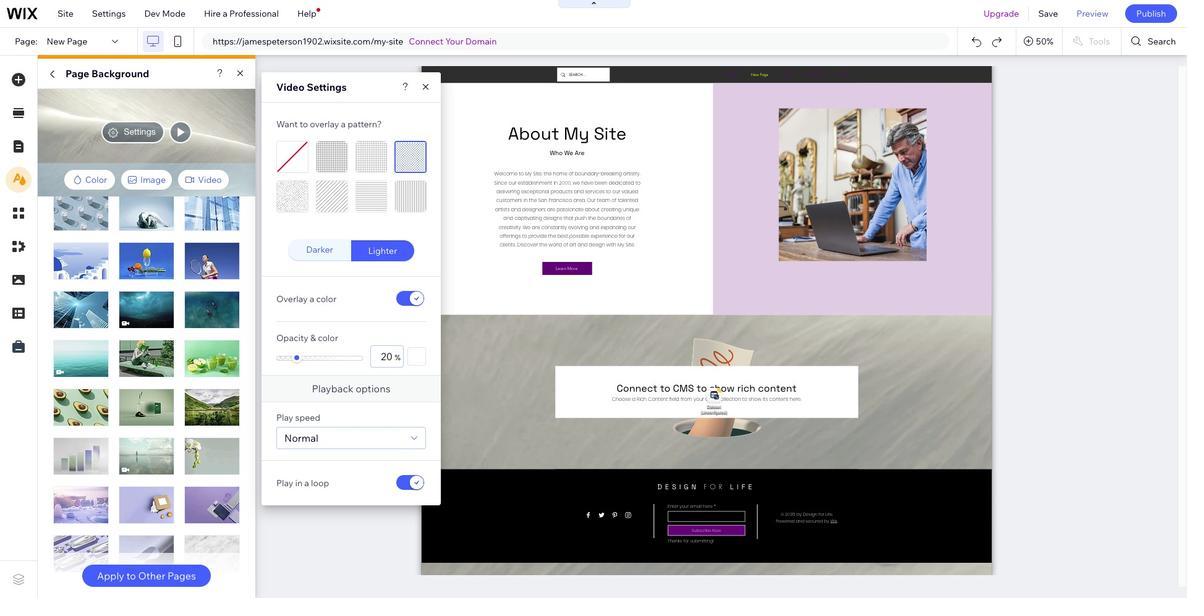 Task type: describe. For each thing, give the bounding box(es) containing it.
opacity
[[276, 332, 309, 344]]

connect
[[409, 36, 444, 47]]

50% button
[[1017, 28, 1063, 55]]

play speed
[[276, 412, 320, 423]]

overlay
[[276, 293, 308, 305]]

dev
[[144, 8, 160, 19]]

apply to other pages
[[97, 570, 196, 583]]

2 vertical spatial settings
[[124, 127, 156, 137]]

in
[[295, 478, 303, 489]]

page background
[[66, 67, 149, 80]]

darker
[[306, 244, 333, 255]]

upgrade
[[984, 8, 1020, 19]]

save
[[1039, 8, 1058, 19]]

hire
[[204, 8, 221, 19]]

color for opacity & color
[[318, 332, 338, 344]]

video settings
[[276, 81, 347, 93]]

switch for overlay a color
[[395, 290, 426, 308]]

color
[[85, 174, 107, 186]]

video for video settings
[[276, 81, 305, 93]]

pages
[[168, 570, 196, 583]]

preview button
[[1068, 0, 1118, 27]]

background
[[92, 67, 149, 80]]

loop
[[311, 478, 329, 489]]

want
[[276, 119, 298, 130]]

to for other
[[127, 570, 136, 583]]

site
[[389, 36, 403, 47]]

domain
[[466, 36, 497, 47]]

a right overlay on the top left of page
[[341, 119, 346, 130]]

other
[[138, 570, 165, 583]]

mode
[[162, 8, 186, 19]]

your
[[446, 36, 464, 47]]

to for overlay
[[300, 119, 308, 130]]

hire a professional
[[204, 8, 279, 19]]

play in a loop
[[276, 478, 329, 489]]

play for play speed
[[276, 412, 293, 423]]



Task type: vqa. For each thing, say whether or not it's contained in the screenshot.
Main
no



Task type: locate. For each thing, give the bounding box(es) containing it.
playback
[[312, 383, 354, 395]]

to right 'want' at the left of the page
[[300, 119, 308, 130]]

0 vertical spatial page
[[67, 36, 87, 47]]

overlay
[[310, 119, 339, 130]]

speed
[[295, 412, 320, 423]]

video up 'want' at the left of the page
[[276, 81, 305, 93]]

switch for play in a loop
[[395, 475, 426, 492]]

2 switch from the top
[[395, 475, 426, 492]]

settings
[[92, 8, 126, 19], [307, 81, 347, 93], [124, 127, 156, 137]]

play left speed
[[276, 412, 293, 423]]

0 vertical spatial video
[[276, 81, 305, 93]]

normal
[[285, 432, 318, 444]]

new page
[[47, 36, 87, 47]]

help
[[297, 8, 317, 19]]

to
[[300, 119, 308, 130], [127, 570, 136, 583]]

1 vertical spatial color
[[318, 332, 338, 344]]

0 vertical spatial switch
[[395, 290, 426, 308]]

2 play from the top
[[276, 478, 293, 489]]

options
[[356, 383, 391, 395]]

play
[[276, 412, 293, 423], [276, 478, 293, 489]]

1 horizontal spatial to
[[300, 119, 308, 130]]

pattern?
[[348, 119, 382, 130]]

site
[[58, 8, 73, 19]]

publish
[[1137, 8, 1167, 19]]

color right &
[[318, 332, 338, 344]]

settings up image
[[124, 127, 156, 137]]

save button
[[1029, 0, 1068, 27]]

1 vertical spatial settings
[[307, 81, 347, 93]]

search button
[[1122, 28, 1188, 55]]

settings up overlay on the top left of page
[[307, 81, 347, 93]]

apply
[[97, 570, 124, 583]]

1 vertical spatial to
[[127, 570, 136, 583]]

0 vertical spatial color
[[316, 293, 337, 305]]

preview
[[1077, 8, 1109, 19]]

page
[[67, 36, 87, 47], [66, 67, 89, 80]]

a right 'hire'
[[223, 8, 228, 19]]

0 horizontal spatial video
[[198, 174, 222, 186]]

want to overlay a pattern?
[[276, 119, 382, 130]]

a right overlay
[[310, 293, 314, 305]]

a right in on the bottom
[[305, 478, 309, 489]]

new
[[47, 36, 65, 47]]

play left in on the bottom
[[276, 478, 293, 489]]

0 horizontal spatial to
[[127, 570, 136, 583]]

https://jamespeterson1902.wixsite.com/my-site connect your domain
[[213, 36, 497, 47]]

0 vertical spatial settings
[[92, 8, 126, 19]]

switch
[[395, 290, 426, 308], [395, 475, 426, 492]]

https://jamespeterson1902.wixsite.com/my-
[[213, 36, 389, 47]]

video for video
[[198, 174, 222, 186]]

color for overlay a color
[[316, 293, 337, 305]]

&
[[310, 332, 316, 344]]

page down new page
[[66, 67, 89, 80]]

video
[[276, 81, 305, 93], [198, 174, 222, 186]]

color right overlay
[[316, 293, 337, 305]]

50%
[[1037, 36, 1054, 47]]

dev mode
[[144, 8, 186, 19]]

search
[[1148, 36, 1176, 47]]

page right new
[[67, 36, 87, 47]]

lighter
[[368, 245, 397, 256]]

1 switch from the top
[[395, 290, 426, 308]]

None text field
[[370, 345, 404, 368]]

opacity & color
[[276, 332, 338, 344]]

overlay a color
[[276, 293, 337, 305]]

1 vertical spatial video
[[198, 174, 222, 186]]

image
[[140, 174, 166, 186]]

color
[[316, 293, 337, 305], [318, 332, 338, 344]]

1 vertical spatial page
[[66, 67, 89, 80]]

professional
[[229, 8, 279, 19]]

0 vertical spatial play
[[276, 412, 293, 423]]

tools button
[[1063, 28, 1122, 55]]

settings left dev
[[92, 8, 126, 19]]

to right the apply
[[127, 570, 136, 583]]

to inside button
[[127, 570, 136, 583]]

1 vertical spatial switch
[[395, 475, 426, 492]]

a
[[223, 8, 228, 19], [341, 119, 346, 130], [310, 293, 314, 305], [305, 478, 309, 489]]

apply to other pages button
[[82, 565, 211, 588]]

1 vertical spatial play
[[276, 478, 293, 489]]

tools
[[1089, 36, 1110, 47]]

1 play from the top
[[276, 412, 293, 423]]

0 vertical spatial to
[[300, 119, 308, 130]]

video right image
[[198, 174, 222, 186]]

play for play in a loop
[[276, 478, 293, 489]]

1 horizontal spatial video
[[276, 81, 305, 93]]

playback options
[[312, 383, 391, 395]]

publish button
[[1126, 4, 1178, 23]]



